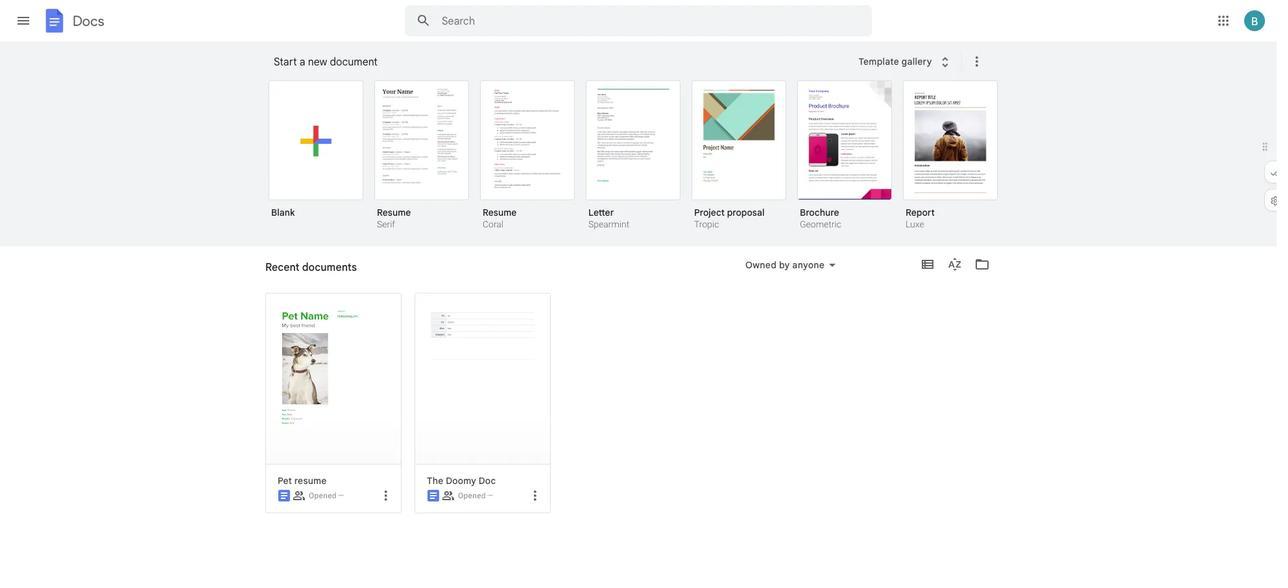 Task type: vqa. For each thing, say whether or not it's contained in the screenshot.


Task type: describe. For each thing, give the bounding box(es) containing it.
search image
[[411, 8, 437, 34]]

resume for resume coral
[[483, 207, 517, 219]]

letter option
[[586, 80, 680, 232]]

brochure
[[800, 207, 839, 219]]

template gallery button
[[850, 50, 961, 73]]

pet resume google docs element
[[278, 475, 396, 487]]

never opened by me element for pet resume
[[338, 492, 344, 501]]

Search bar text field
[[442, 15, 839, 28]]

start a new document
[[274, 56, 378, 69]]

2 resume option from the left
[[480, 80, 575, 232]]

resume serif
[[377, 207, 411, 230]]

template gallery
[[859, 56, 932, 67]]

recent inside heading
[[265, 261, 299, 274]]

project proposal option
[[692, 80, 786, 232]]

tropic
[[694, 219, 719, 230]]

blank option
[[269, 80, 363, 228]]

brochure option
[[797, 80, 892, 232]]

pet resume
[[278, 475, 327, 487]]

project
[[694, 207, 725, 219]]

opened — for resume
[[309, 492, 344, 501]]

opened — for doomy
[[458, 492, 493, 501]]

list box containing blank
[[269, 78, 1015, 247]]

— for pet resume
[[338, 492, 344, 501]]

serif
[[377, 219, 395, 230]]

start a new document heading
[[274, 42, 850, 83]]

the doomy doc option
[[411, 293, 551, 577]]

report luxe
[[906, 207, 935, 230]]

owned by anyone
[[745, 259, 825, 271]]

docs link
[[42, 8, 104, 36]]

owned by anyone button
[[737, 258, 844, 273]]

owned
[[745, 259, 777, 271]]

luxe
[[906, 219, 924, 230]]

project proposal tropic
[[694, 207, 765, 230]]

proposal
[[727, 207, 765, 219]]

main menu image
[[16, 13, 31, 29]]



Task type: locate. For each thing, give the bounding box(es) containing it.
letter spearmint
[[588, 207, 629, 230]]

pet
[[278, 475, 292, 487]]

1 horizontal spatial never opened by me element
[[487, 492, 493, 501]]

report option
[[903, 80, 998, 232]]

docs
[[73, 12, 104, 30]]

spearmint
[[588, 219, 629, 230]]

opened — down pet resume google docs element
[[309, 492, 344, 501]]

geometric
[[800, 219, 841, 230]]

opened inside the pet resume option
[[309, 492, 337, 501]]

recent
[[265, 261, 299, 274], [265, 267, 295, 278]]

documents
[[302, 261, 357, 274], [298, 267, 345, 278]]

resume
[[294, 475, 327, 487]]

resume coral
[[483, 207, 517, 230]]

1 horizontal spatial resume
[[483, 207, 517, 219]]

— down pet resume google docs element
[[338, 492, 344, 501]]

blank
[[271, 207, 295, 219]]

a
[[300, 56, 305, 69]]

the doomy doc google docs element
[[427, 475, 545, 487]]

opened for resume
[[309, 492, 337, 501]]

1 recent documents from the top
[[265, 261, 357, 274]]

the doomy doc
[[427, 475, 496, 487]]

0 horizontal spatial opened —
[[309, 492, 344, 501]]

never opened by me element down pet resume google docs element
[[338, 492, 344, 501]]

1 horizontal spatial resume option
[[480, 80, 575, 232]]

template
[[859, 56, 899, 67]]

more actions. image
[[966, 54, 985, 69]]

2 opened from the left
[[458, 492, 486, 501]]

doc
[[479, 475, 496, 487]]

pet resume option
[[262, 293, 402, 577]]

2 recent documents from the top
[[265, 267, 345, 278]]

recent documents heading
[[265, 247, 357, 288]]

opened —
[[309, 492, 344, 501], [458, 492, 493, 501]]

report
[[906, 207, 935, 219]]

1 horizontal spatial opened
[[458, 492, 486, 501]]

1 resume option from the left
[[374, 80, 469, 232]]

2 resume from the left
[[483, 207, 517, 219]]

resume
[[377, 207, 411, 219], [483, 207, 517, 219]]

1 recent from the top
[[265, 261, 299, 274]]

document
[[330, 56, 378, 69]]

start
[[274, 56, 297, 69]]

documents inside heading
[[302, 261, 357, 274]]

1 never opened by me element from the left
[[338, 492, 344, 501]]

1 — from the left
[[338, 492, 344, 501]]

0 horizontal spatial never opened by me element
[[338, 492, 344, 501]]

opened inside the doomy doc option
[[458, 492, 486, 501]]

1 resume from the left
[[377, 207, 411, 219]]

recent documents
[[265, 261, 357, 274], [265, 267, 345, 278]]

letter
[[588, 207, 614, 219]]

opened — inside the pet resume option
[[309, 492, 344, 501]]

gallery
[[902, 56, 932, 67]]

1 opened — from the left
[[309, 492, 344, 501]]

1 opened from the left
[[309, 492, 337, 501]]

1 horizontal spatial —
[[487, 492, 493, 501]]

opened — inside the doomy doc option
[[458, 492, 493, 501]]

—
[[338, 492, 344, 501], [487, 492, 493, 501]]

recent documents list box
[[262, 293, 1011, 577]]

0 horizontal spatial —
[[338, 492, 344, 501]]

the
[[427, 475, 443, 487]]

— inside the pet resume option
[[338, 492, 344, 501]]

coral
[[483, 219, 503, 230]]

2 — from the left
[[487, 492, 493, 501]]

doomy
[[446, 475, 476, 487]]

0 horizontal spatial opened
[[309, 492, 337, 501]]

brochure geometric
[[800, 207, 841, 230]]

opened down resume
[[309, 492, 337, 501]]

list box
[[269, 78, 1015, 247]]

anyone
[[792, 259, 825, 271]]

opened down the doomy doc
[[458, 492, 486, 501]]

2 recent from the top
[[265, 267, 295, 278]]

opened — down the doomy doc google docs element
[[458, 492, 493, 501]]

never opened by me element
[[338, 492, 344, 501], [487, 492, 493, 501]]

new
[[308, 56, 327, 69]]

opened
[[309, 492, 337, 501], [458, 492, 486, 501]]

by
[[779, 259, 790, 271]]

opened for doomy
[[458, 492, 486, 501]]

— down doc
[[487, 492, 493, 501]]

0 horizontal spatial resume option
[[374, 80, 469, 232]]

1 horizontal spatial opened —
[[458, 492, 493, 501]]

never opened by me element for the doomy doc
[[487, 492, 493, 501]]

— inside the doomy doc option
[[487, 492, 493, 501]]

2 opened — from the left
[[458, 492, 493, 501]]

never opened by me element down doc
[[487, 492, 493, 501]]

— for the doomy doc
[[487, 492, 493, 501]]

resume up coral
[[483, 207, 517, 219]]

resume up the serif
[[377, 207, 411, 219]]

None search field
[[405, 5, 872, 36]]

0 horizontal spatial resume
[[377, 207, 411, 219]]

resume option
[[374, 80, 469, 232], [480, 80, 575, 232]]

resume for resume serif
[[377, 207, 411, 219]]

2 never opened by me element from the left
[[487, 492, 493, 501]]



